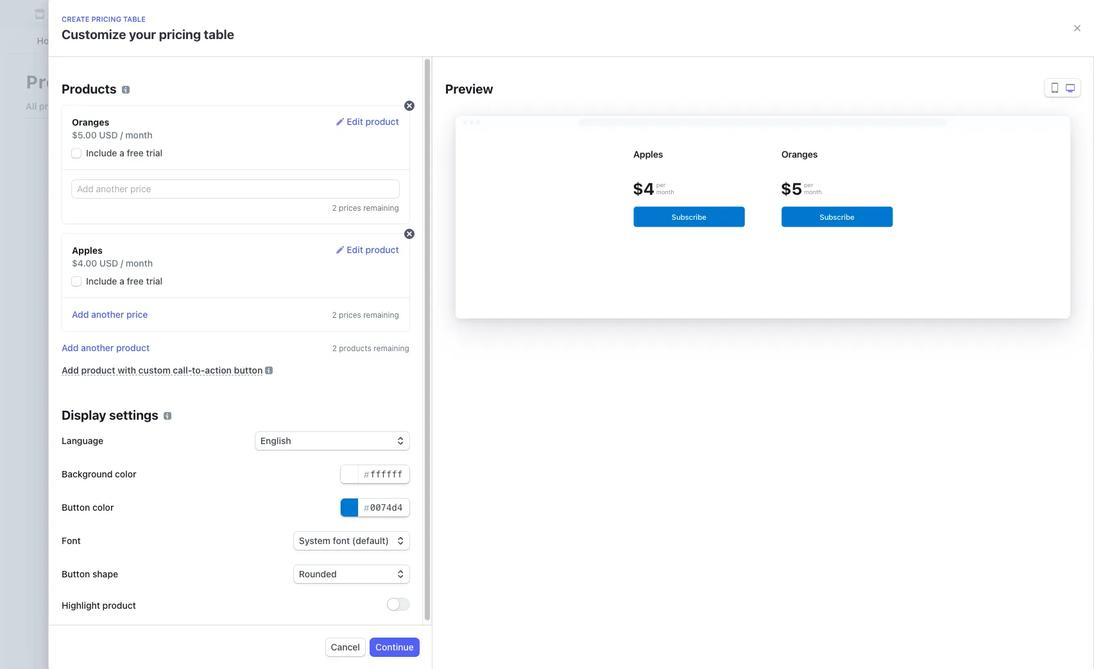 Task type: describe. For each thing, give the bounding box(es) containing it.
docs
[[461, 328, 482, 339]]

create pricing table
[[419, 359, 503, 370]]

responsive
[[478, 315, 523, 326]]

apples $4.00 usd / month
[[72, 245, 153, 269]]

products
[[339, 344, 371, 354]]

language
[[62, 436, 103, 447]]

free for apples $4.00 usd / month
[[127, 276, 144, 287]]

settings
[[109, 408, 158, 423]]

a up the branded,
[[444, 296, 452, 310]]

your inside create a branded, responsive pricing table to embed on your website.
[[634, 315, 652, 326]]

include for $4.00
[[86, 276, 117, 287]]

a down "apples $4.00 usd / month"
[[119, 276, 124, 287]]

1 2 from the top
[[332, 203, 337, 213]]

highlight product
[[62, 600, 136, 611]]

remaining for settings
[[374, 344, 409, 354]]

2 vertical spatial add
[[62, 365, 79, 376]]

edit product for oranges $5.00 usd / month
[[347, 116, 399, 127]]

background
[[62, 469, 113, 480]]

2 for display settings
[[332, 344, 337, 354]]

highlight
[[62, 600, 100, 611]]

custom
[[138, 365, 171, 376]]

$5.00
[[72, 130, 97, 141]]

add another product
[[62, 343, 150, 354]]

remaining for products
[[363, 311, 399, 320]]

trial for oranges $5.00 usd / month
[[146, 148, 162, 159]]

embed
[[590, 315, 619, 326]]

to-
[[192, 365, 205, 376]]

add another price
[[72, 309, 148, 320]]

add for 2 products remaining
[[72, 309, 89, 320]]

call-
[[173, 365, 192, 376]]

month for oranges $5.00 usd / month
[[125, 130, 153, 141]]

create pricing table customize your pricing table
[[62, 15, 234, 42]]

month for apples $4.00 usd / month
[[126, 258, 153, 269]]

on
[[621, 315, 632, 326]]

button for button color
[[62, 502, 90, 513]]

free for oranges $5.00 usd / month
[[127, 148, 144, 159]]

preview
[[445, 82, 493, 96]]

button
[[234, 365, 263, 376]]

customize
[[62, 27, 126, 42]]

edit for apples $4.00 usd / month
[[347, 245, 363, 255]]

include a free trial for $5.00
[[86, 148, 162, 159]]

view
[[438, 328, 459, 339]]

table inside 'link'
[[481, 359, 503, 370]]

$4.00
[[72, 258, 97, 269]]

add product with custom call-to-action button button
[[62, 365, 263, 376]]

create for create a branded, responsive pricing table to embed on your website.
[[401, 315, 429, 326]]

branded,
[[438, 315, 476, 326]]

a inside create a branded, responsive pricing table to embed on your website.
[[431, 315, 436, 326]]

0 vertical spatial remaining
[[363, 203, 399, 213]]

another for 2
[[91, 309, 124, 320]]

include a free trial for $4.00
[[86, 276, 162, 287]]

oranges $5.00 usd / month
[[72, 117, 153, 141]]

1 prices from the top
[[339, 203, 361, 213]]

edit product button for apples $4.00 usd / month
[[336, 244, 399, 257]]

view docs link
[[438, 328, 492, 340]]

website.
[[401, 328, 436, 339]]



Task type: vqa. For each thing, say whether or not it's contained in the screenshot.
and inside Subscription settings These settings apply to the entire subscription and span across all phases.
no



Task type: locate. For each thing, give the bounding box(es) containing it.
add
[[72, 309, 89, 320], [62, 343, 79, 354], [62, 365, 79, 376]]

month inside oranges $5.00 usd / month
[[125, 130, 153, 141]]

None text field
[[341, 466, 409, 484]]

your right on in the right of the page
[[634, 315, 652, 326]]

button left shape
[[62, 569, 90, 580]]

1 vertical spatial /
[[121, 258, 123, 269]]

1 vertical spatial remaining
[[363, 311, 399, 320]]

your inside create pricing table customize your pricing table
[[129, 27, 156, 42]]

add another product button
[[62, 342, 150, 355]]

oranges
[[72, 117, 109, 128]]

create
[[62, 15, 90, 23], [401, 296, 442, 310], [401, 315, 429, 326], [419, 359, 447, 370]]

/ for apples
[[121, 258, 123, 269]]

include
[[86, 148, 117, 159], [86, 276, 117, 287]]

trial
[[146, 148, 162, 159], [146, 276, 162, 287]]

table inside create a branded, responsive pricing table to embed on your website.
[[556, 315, 577, 326]]

shape
[[92, 569, 118, 580]]

products
[[26, 71, 110, 92], [62, 82, 117, 96]]

create a branded, responsive pricing table to embed on your website.
[[401, 315, 652, 339]]

add down add another price button
[[62, 343, 79, 354]]

free up price
[[127, 276, 144, 287]]

pricing inside create a branded, responsive pricing table to embed on your website.
[[525, 315, 554, 326]]

1 month from the top
[[125, 130, 153, 141]]

1 vertical spatial include
[[86, 276, 117, 287]]

create inside create a branded, responsive pricing table to embed on your website.
[[401, 315, 429, 326]]

0 vertical spatial your
[[129, 27, 156, 42]]

0 vertical spatial /
[[120, 130, 123, 141]]

2 month from the top
[[126, 258, 153, 269]]

color right background
[[115, 469, 136, 480]]

cancel
[[331, 642, 360, 653]]

1 vertical spatial 2 prices remaining
[[332, 311, 399, 320]]

edit for oranges $5.00 usd / month
[[347, 116, 363, 127]]

1 horizontal spatial color
[[115, 469, 136, 480]]

1 vertical spatial month
[[126, 258, 153, 269]]

2 vertical spatial 2
[[332, 344, 337, 354]]

1 vertical spatial edit product button
[[336, 244, 399, 257]]

/ right the $5.00 at top left
[[120, 130, 123, 141]]

display
[[62, 408, 106, 423]]

2 for 2 products remaining
[[332, 311, 337, 320]]

1 vertical spatial trial
[[146, 276, 162, 287]]

1 vertical spatial your
[[634, 315, 652, 326]]

pricing inside create pricing table 'link'
[[450, 359, 479, 370]]

2 button from the top
[[62, 569, 90, 580]]

view docs
[[438, 328, 482, 339]]

month
[[125, 130, 153, 141], [126, 258, 153, 269]]

include a free trial down oranges $5.00 usd / month
[[86, 148, 162, 159]]

2 edit product button from the top
[[336, 244, 399, 257]]

create a pricing table
[[401, 296, 530, 310]]

english
[[260, 436, 291, 447]]

product
[[366, 116, 399, 127], [366, 245, 399, 255], [116, 343, 150, 354], [81, 365, 115, 376], [102, 600, 136, 611]]

1 vertical spatial add
[[62, 343, 79, 354]]

0 vertical spatial include a free trial
[[86, 148, 162, 159]]

1 2 prices remaining from the top
[[332, 203, 399, 213]]

0 vertical spatial trial
[[146, 148, 162, 159]]

1 vertical spatial edit product
[[347, 245, 399, 255]]

1 vertical spatial edit
[[347, 245, 363, 255]]

another down add another price button
[[81, 343, 114, 354]]

2 trial from the top
[[146, 276, 162, 287]]

1 edit product from the top
[[347, 116, 399, 127]]

/ right $4.00
[[121, 258, 123, 269]]

usd inside "apples $4.00 usd / month"
[[99, 258, 118, 269]]

2 2 prices remaining from the top
[[332, 311, 399, 320]]

color
[[115, 469, 136, 480], [92, 502, 114, 513]]

0 vertical spatial button
[[62, 502, 90, 513]]

display settings
[[62, 408, 158, 423]]

your right customize
[[129, 27, 156, 42]]

0 vertical spatial add
[[72, 309, 89, 320]]

create inside 'link'
[[419, 359, 447, 370]]

0 horizontal spatial your
[[129, 27, 156, 42]]

2
[[332, 203, 337, 213], [332, 311, 337, 320], [332, 344, 337, 354]]

include a free trial down "apples $4.00 usd / month"
[[86, 276, 162, 287]]

2 edit from the top
[[347, 245, 363, 255]]

0 vertical spatial edit
[[347, 116, 363, 127]]

0 vertical spatial usd
[[99, 130, 118, 141]]

trial down oranges $5.00 usd / month
[[146, 148, 162, 159]]

/ for oranges
[[120, 130, 123, 141]]

0 vertical spatial edit product button
[[336, 116, 399, 129]]

2 vertical spatial remaining
[[374, 344, 409, 354]]

1 free from the top
[[127, 148, 144, 159]]

free
[[127, 148, 144, 159], [127, 276, 144, 287]]

3 2 from the top
[[332, 344, 337, 354]]

1 vertical spatial color
[[92, 502, 114, 513]]

1 vertical spatial 2
[[332, 311, 337, 320]]

1 vertical spatial prices
[[339, 311, 361, 320]]

a
[[119, 148, 124, 159], [119, 276, 124, 287], [444, 296, 452, 310], [431, 315, 436, 326]]

usd down oranges at top
[[99, 130, 118, 141]]

apples
[[72, 245, 103, 256]]

your
[[129, 27, 156, 42], [634, 315, 652, 326]]

a up website.
[[431, 315, 436, 326]]

1 edit from the top
[[347, 116, 363, 127]]

trial for apples $4.00 usd / month
[[146, 276, 162, 287]]

free down oranges $5.00 usd / month
[[127, 148, 144, 159]]

pricing
[[91, 15, 121, 23], [159, 27, 201, 42], [454, 296, 496, 310], [525, 315, 554, 326], [450, 359, 479, 370]]

1 usd from the top
[[99, 130, 118, 141]]

1 include from the top
[[86, 148, 117, 159]]

button up font
[[62, 502, 90, 513]]

edit product button
[[336, 116, 399, 129], [336, 244, 399, 257]]

usd for oranges
[[99, 130, 118, 141]]

add for display settings
[[62, 343, 79, 354]]

include down the $5.00 at top left
[[86, 148, 117, 159]]

/ inside "apples $4.00 usd / month"
[[121, 258, 123, 269]]

color down background color
[[92, 502, 114, 513]]

usd
[[99, 130, 118, 141], [99, 258, 118, 269]]

0 vertical spatial free
[[127, 148, 144, 159]]

1 vertical spatial free
[[127, 276, 144, 287]]

create inside create pricing table customize your pricing table
[[62, 15, 90, 23]]

add inside add another price button
[[72, 309, 89, 320]]

1 button from the top
[[62, 502, 90, 513]]

add product with custom call-to-action button
[[62, 365, 263, 376]]

0 vertical spatial edit product
[[347, 116, 399, 127]]

trial up price
[[146, 276, 162, 287]]

edit product
[[347, 116, 399, 127], [347, 245, 399, 255]]

edit
[[347, 116, 363, 127], [347, 245, 363, 255]]

2 free from the top
[[127, 276, 144, 287]]

2 edit product from the top
[[347, 245, 399, 255]]

2 prices from the top
[[339, 311, 361, 320]]

0 horizontal spatial color
[[92, 502, 114, 513]]

2 include from the top
[[86, 276, 117, 287]]

Add another price text field
[[72, 180, 399, 198]]

month up price
[[126, 258, 153, 269]]

1 horizontal spatial your
[[634, 315, 652, 326]]

0 vertical spatial include
[[86, 148, 117, 159]]

0 vertical spatial month
[[125, 130, 153, 141]]

/
[[120, 130, 123, 141], [121, 258, 123, 269]]

another left price
[[91, 309, 124, 320]]

a down oranges $5.00 usd / month
[[119, 148, 124, 159]]

price
[[126, 309, 148, 320]]

add another price button
[[72, 309, 148, 322]]

0 vertical spatial another
[[91, 309, 124, 320]]

usd for apples
[[99, 258, 118, 269]]

button
[[62, 502, 90, 513], [62, 569, 90, 580]]

background color
[[62, 469, 136, 480]]

button for button shape
[[62, 569, 90, 580]]

1 / from the top
[[120, 130, 123, 141]]

0 vertical spatial 2
[[332, 203, 337, 213]]

color for background color
[[115, 469, 136, 480]]

2 / from the top
[[121, 258, 123, 269]]

1 include a free trial from the top
[[86, 148, 162, 159]]

2 2 from the top
[[332, 311, 337, 320]]

add inside button
[[62, 343, 79, 354]]

2 include a free trial from the top
[[86, 276, 162, 287]]

None text field
[[341, 499, 409, 517]]

/ inside oranges $5.00 usd / month
[[120, 130, 123, 141]]

edit product for apples $4.00 usd / month
[[347, 245, 399, 255]]

2 prices remaining
[[332, 203, 399, 213], [332, 311, 399, 320]]

0 vertical spatial color
[[115, 469, 136, 480]]

table
[[123, 15, 146, 23], [204, 27, 234, 42], [499, 296, 530, 310], [556, 315, 577, 326], [481, 359, 503, 370]]

usd inside oranges $5.00 usd / month
[[99, 130, 118, 141]]

1 vertical spatial another
[[81, 343, 114, 354]]

continue
[[375, 642, 414, 653]]

action
[[205, 365, 232, 376]]

include a free trial
[[86, 148, 162, 159], [86, 276, 162, 287]]

color for button color
[[92, 502, 114, 513]]

1 vertical spatial include a free trial
[[86, 276, 162, 287]]

remaining
[[363, 203, 399, 213], [363, 311, 399, 320], [374, 344, 409, 354]]

english button
[[255, 433, 409, 451]]

prices
[[339, 203, 361, 213], [339, 311, 361, 320]]

to
[[579, 315, 588, 326]]

month right the $5.00 at top left
[[125, 130, 153, 141]]

another
[[91, 309, 124, 320], [81, 343, 114, 354]]

button shape
[[62, 569, 118, 580]]

font
[[62, 536, 81, 547]]

create for create a pricing table
[[401, 296, 442, 310]]

include down $4.00
[[86, 276, 117, 287]]

0 vertical spatial prices
[[339, 203, 361, 213]]

usd right $4.00
[[99, 258, 118, 269]]

2 products remaining
[[332, 344, 409, 354]]

1 vertical spatial usd
[[99, 258, 118, 269]]

create pricing table link
[[401, 356, 524, 374]]

0 vertical spatial 2 prices remaining
[[332, 203, 399, 213]]

1 edit product button from the top
[[336, 116, 399, 129]]

another for display
[[81, 343, 114, 354]]

edit product button for oranges $5.00 usd / month
[[336, 116, 399, 129]]

1 trial from the top
[[146, 148, 162, 159]]

1 vertical spatial button
[[62, 569, 90, 580]]

include for $5.00
[[86, 148, 117, 159]]

create for create pricing table
[[419, 359, 447, 370]]

month inside "apples $4.00 usd / month"
[[126, 258, 153, 269]]

button color
[[62, 502, 114, 513]]

2 usd from the top
[[99, 258, 118, 269]]

with
[[118, 365, 136, 376]]

add up add another product at the left of the page
[[72, 309, 89, 320]]

create for create pricing table customize your pricing table
[[62, 15, 90, 23]]

cancel button
[[326, 639, 365, 657]]

add down the add another product button
[[62, 365, 79, 376]]

continue button
[[370, 639, 419, 657]]



